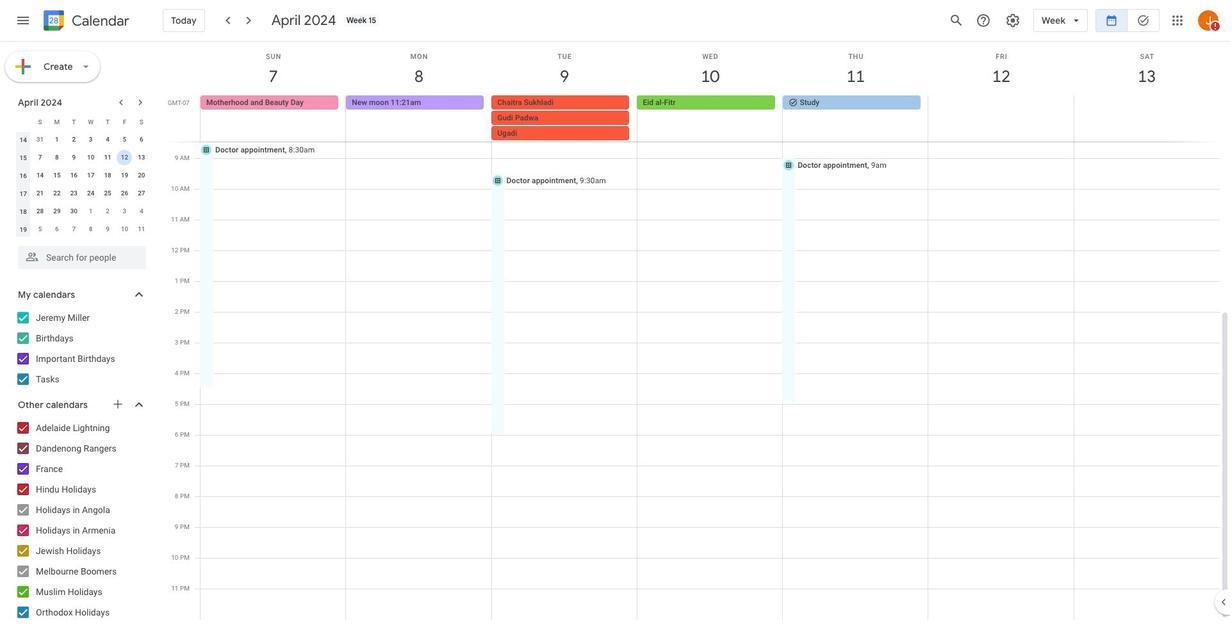 Task type: describe. For each thing, give the bounding box(es) containing it.
5 element
[[117, 132, 132, 147]]

7 element
[[32, 150, 48, 165]]

may 8 element
[[83, 222, 99, 237]]

8 element
[[49, 150, 65, 165]]

29 element
[[49, 204, 65, 219]]

3 element
[[83, 132, 99, 147]]

19 element
[[117, 168, 132, 183]]

14 element
[[32, 168, 48, 183]]

16 element
[[66, 168, 82, 183]]

my calendars list
[[3, 308, 159, 390]]

17 element
[[83, 168, 99, 183]]

25 element
[[100, 186, 115, 201]]

27 element
[[134, 186, 149, 201]]

30 element
[[66, 204, 82, 219]]

april 2024 grid
[[12, 113, 150, 238]]

11 element
[[100, 150, 115, 165]]

4 element
[[100, 132, 115, 147]]

28 element
[[32, 204, 48, 219]]

may 3 element
[[117, 204, 132, 219]]

column header inside "april 2024" grid
[[15, 113, 32, 131]]

may 6 element
[[49, 222, 65, 237]]

may 5 element
[[32, 222, 48, 237]]

calendar element
[[41, 8, 129, 36]]

may 9 element
[[100, 222, 115, 237]]

row group inside "april 2024" grid
[[15, 131, 150, 238]]

may 7 element
[[66, 222, 82, 237]]

10 element
[[83, 150, 99, 165]]

cell inside "april 2024" grid
[[116, 149, 133, 167]]

settings menu image
[[1006, 13, 1021, 28]]

main drawer image
[[15, 13, 31, 28]]



Task type: vqa. For each thing, say whether or not it's contained in the screenshot.
May 7 element on the left
yes



Task type: locate. For each thing, give the bounding box(es) containing it.
2 element
[[66, 132, 82, 147]]

26 element
[[117, 186, 132, 201]]

may 11 element
[[134, 222, 149, 237]]

other calendars list
[[3, 418, 159, 620]]

24 element
[[83, 186, 99, 201]]

21 element
[[32, 186, 48, 201]]

march 31 element
[[32, 132, 48, 147]]

20 element
[[134, 168, 149, 183]]

23 element
[[66, 186, 82, 201]]

15 element
[[49, 168, 65, 183]]

18 element
[[100, 168, 115, 183]]

Search for people text field
[[26, 246, 138, 269]]

1 element
[[49, 132, 65, 147]]

22 element
[[49, 186, 65, 201]]

12 element
[[117, 150, 132, 165]]

None search field
[[0, 241, 159, 269]]

may 2 element
[[100, 204, 115, 219]]

6 element
[[134, 132, 149, 147]]

may 1 element
[[83, 204, 99, 219]]

row group
[[15, 131, 150, 238]]

add other calendars image
[[112, 398, 124, 411]]

column header
[[15, 113, 32, 131]]

cell
[[492, 96, 637, 142], [929, 96, 1074, 142], [1074, 96, 1220, 142], [116, 149, 133, 167]]

row
[[195, 96, 1231, 142], [15, 113, 150, 131], [15, 131, 150, 149], [15, 149, 150, 167], [15, 167, 150, 185], [15, 185, 150, 203], [15, 203, 150, 220], [15, 220, 150, 238]]

grid
[[164, 42, 1231, 620]]

may 4 element
[[134, 204, 149, 219]]

may 10 element
[[117, 222, 132, 237]]

heading
[[69, 13, 129, 29]]

9 element
[[66, 150, 82, 165]]

13 element
[[134, 150, 149, 165]]

heading inside calendar element
[[69, 13, 129, 29]]



